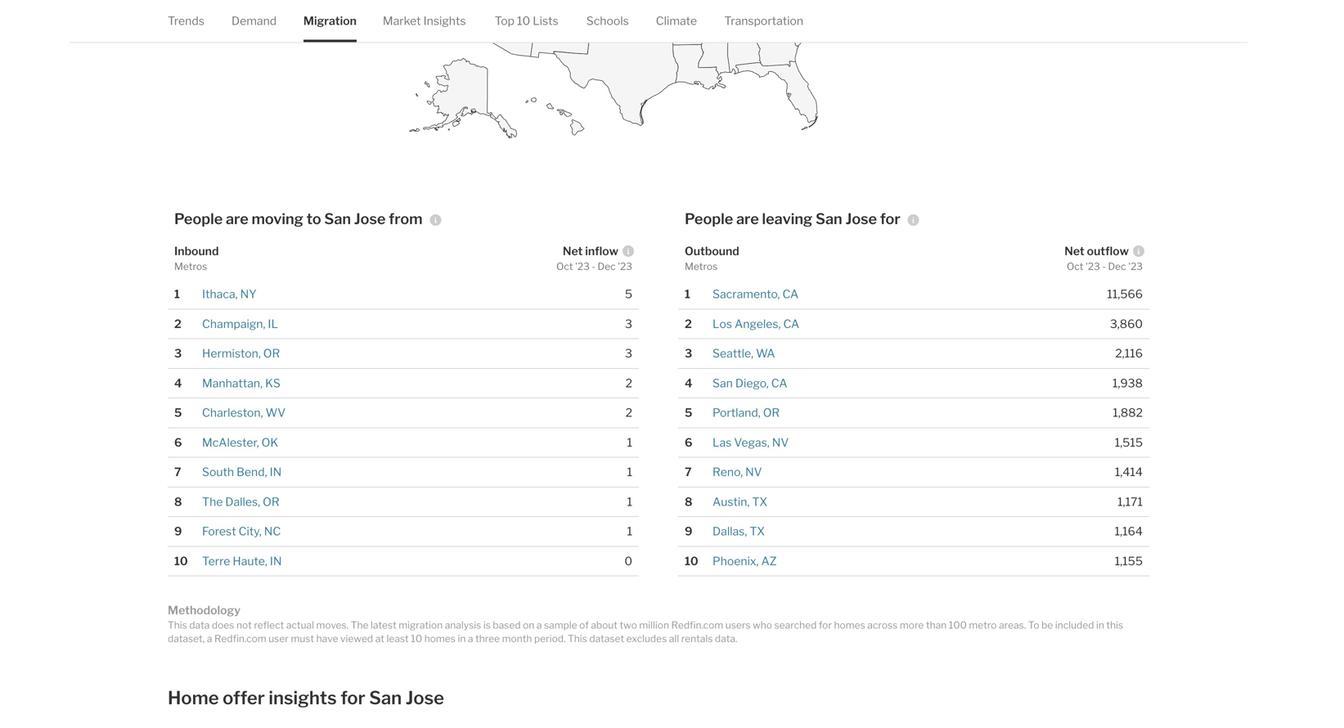 Task type: locate. For each thing, give the bounding box(es) containing it.
0 horizontal spatial oct '23 - dec '23
[[557, 261, 633, 272]]

methodology
[[168, 603, 241, 617]]

2 9 from the left
[[685, 525, 693, 538]]

people up inbound
[[174, 210, 223, 228]]

nc
[[264, 525, 281, 538]]

10 down the migration
[[411, 633, 422, 645]]

nv right reno,
[[745, 465, 762, 479]]

oct for people are moving to san jose from
[[557, 261, 573, 272]]

people up outbound
[[685, 210, 733, 228]]

0 horizontal spatial 4
[[174, 376, 182, 390]]

1 net from the left
[[563, 244, 583, 258]]

7 left reno,
[[685, 465, 692, 479]]

manhattan,
[[202, 376, 263, 390]]

1 horizontal spatial net
[[1065, 244, 1085, 258]]

9 left forest at bottom left
[[174, 525, 182, 538]]

1 - from the left
[[592, 261, 596, 272]]

4 left san diego, ca link
[[685, 376, 693, 390]]

this up dataset,
[[168, 619, 187, 631]]

jose left the "from"
[[354, 210, 386, 228]]

0 horizontal spatial metros
[[174, 261, 207, 272]]

charleston, wv link
[[202, 406, 286, 420]]

1 horizontal spatial for
[[819, 619, 832, 631]]

1 oct '23 - dec '23 from the left
[[557, 261, 633, 272]]

4
[[174, 376, 182, 390], [685, 376, 693, 390]]

1 horizontal spatial this
[[568, 633, 587, 645]]

mcalester, ok link
[[202, 436, 278, 449]]

be
[[1042, 619, 1053, 631]]

1 in from the top
[[270, 465, 282, 479]]

phoenix,
[[713, 554, 759, 568]]

0 horizontal spatial this
[[168, 619, 187, 631]]

0 horizontal spatial nv
[[745, 465, 762, 479]]

2 - from the left
[[1102, 261, 1106, 272]]

1 vertical spatial ca
[[783, 317, 800, 331]]

austin, tx
[[713, 495, 768, 509]]

0 vertical spatial for
[[880, 210, 901, 228]]

0 horizontal spatial -
[[592, 261, 596, 272]]

0 vertical spatial or
[[263, 347, 280, 360]]

migration
[[399, 619, 443, 631]]

1 vertical spatial this
[[568, 633, 587, 645]]

'23 up 11,566
[[1129, 261, 1143, 272]]

ca right angeles,
[[783, 317, 800, 331]]

1 horizontal spatial oct '23 - dec '23
[[1067, 261, 1143, 272]]

7
[[174, 465, 181, 479], [685, 465, 692, 479]]

6 left las
[[685, 436, 693, 449]]

does
[[212, 619, 234, 631]]

from
[[389, 210, 423, 228]]

oct for people are leaving san jose for
[[1067, 261, 1084, 272]]

all
[[669, 633, 679, 645]]

climate
[[656, 14, 697, 28]]

0 vertical spatial tx
[[752, 495, 768, 509]]

are left the moving
[[226, 210, 249, 228]]

1 people from the left
[[174, 210, 223, 228]]

1 are from the left
[[226, 210, 249, 228]]

1 horizontal spatial 8
[[685, 495, 693, 509]]

0 horizontal spatial 6
[[174, 436, 182, 449]]

2
[[174, 317, 181, 331], [685, 317, 692, 331], [626, 376, 633, 390], [626, 406, 633, 420]]

for inside methodology this data does not reflect actual moves. the latest migration analysis is based on a sample of about two million redfin.com users who searched for homes across more than 100 metro areas. to be included in this dataset, a redfin.com user must have viewed at least 10 homes in a three month period. this dataset excludes all rentals data.
[[819, 619, 832, 631]]

0 vertical spatial nv
[[772, 436, 789, 449]]

or up ks
[[263, 347, 280, 360]]

terre haute, in
[[202, 554, 282, 568]]

2 vertical spatial for
[[341, 687, 365, 709]]

tx right austin,
[[752, 495, 768, 509]]

0 vertical spatial ca
[[783, 287, 799, 301]]

0 vertical spatial homes
[[834, 619, 866, 631]]

1 horizontal spatial oct
[[1067, 261, 1084, 272]]

los angeles, ca link
[[713, 317, 800, 331]]

- for people are leaving san jose for
[[1102, 261, 1106, 272]]

ithaca, ny
[[202, 287, 257, 301]]

2 dec from the left
[[1108, 261, 1126, 272]]

terre
[[202, 554, 230, 568]]

user
[[269, 633, 289, 645]]

in
[[1096, 619, 1105, 631], [458, 633, 466, 645]]

0 horizontal spatial the
[[202, 495, 223, 509]]

homes down the migration
[[424, 633, 456, 645]]

the down south
[[202, 495, 223, 509]]

home
[[168, 687, 219, 709]]

1 horizontal spatial 7
[[685, 465, 692, 479]]

metros down outbound
[[685, 261, 718, 272]]

2 horizontal spatial 5
[[685, 406, 693, 420]]

2 net from the left
[[1065, 244, 1085, 258]]

1 horizontal spatial dec
[[1108, 261, 1126, 272]]

oct '23 - dec '23 for people are moving to san jose from
[[557, 261, 633, 272]]

in left this
[[1096, 619, 1105, 631]]

1,882
[[1113, 406, 1143, 420]]

7 for people are moving to san jose from
[[174, 465, 181, 479]]

actual
[[286, 619, 314, 631]]

oct '23 - dec '23 for people are leaving san jose for
[[1067, 261, 1143, 272]]

1 horizontal spatial are
[[736, 210, 759, 228]]

2 are from the left
[[736, 210, 759, 228]]

1 horizontal spatial the
[[351, 619, 369, 631]]

1 dec from the left
[[598, 261, 616, 272]]

0 horizontal spatial people
[[174, 210, 223, 228]]

two
[[620, 619, 637, 631]]

redfin.com up rentals
[[671, 619, 724, 631]]

the up viewed
[[351, 619, 369, 631]]

data.
[[715, 633, 738, 645]]

a down analysis
[[468, 633, 473, 645]]

2 in from the top
[[270, 554, 282, 568]]

1 vertical spatial tx
[[750, 525, 765, 538]]

in right bend,
[[270, 465, 282, 479]]

oct '23 - dec '23 down the net inflow
[[557, 261, 633, 272]]

1 horizontal spatial a
[[468, 633, 473, 645]]

home offer insights for san jose
[[168, 687, 444, 709]]

4 left manhattan,
[[174, 376, 182, 390]]

1 horizontal spatial metros
[[685, 261, 718, 272]]

net outflow
[[1065, 244, 1129, 258]]

0 horizontal spatial dec
[[598, 261, 616, 272]]

2 vertical spatial ca
[[771, 376, 788, 390]]

homes left across at right
[[834, 619, 866, 631]]

1 7 from the left
[[174, 465, 181, 479]]

1 metros from the left
[[174, 261, 207, 272]]

2 oct '23 - dec '23 from the left
[[1067, 261, 1143, 272]]

1 9 from the left
[[174, 525, 182, 538]]

ca right 'sacramento,'
[[783, 287, 799, 301]]

demand link
[[232, 0, 277, 42]]

2 7 from the left
[[685, 465, 692, 479]]

9 left dallas, at bottom
[[685, 525, 693, 538]]

11,566
[[1107, 287, 1143, 301]]

metros for people are leaving san jose for
[[685, 261, 718, 272]]

dec down inflow
[[598, 261, 616, 272]]

1 8 from the left
[[174, 495, 182, 509]]

0 vertical spatial in
[[1096, 619, 1105, 631]]

7 left south
[[174, 465, 181, 479]]

1 vertical spatial in
[[458, 633, 466, 645]]

jose right leaving
[[846, 210, 877, 228]]

dec
[[598, 261, 616, 272], [1108, 261, 1126, 272]]

are left leaving
[[736, 210, 759, 228]]

market
[[383, 14, 421, 28]]

1 horizontal spatial 4
[[685, 376, 693, 390]]

portland, or link
[[713, 406, 780, 420]]

1 for south bend, in
[[627, 465, 633, 479]]

0 horizontal spatial are
[[226, 210, 249, 228]]

have
[[316, 633, 338, 645]]

1 horizontal spatial jose
[[406, 687, 444, 709]]

san left diego,
[[713, 376, 733, 390]]

or
[[263, 347, 280, 360], [763, 406, 780, 420], [263, 495, 280, 509]]

6 for people are moving to san jose from
[[174, 436, 182, 449]]

1 horizontal spatial people
[[685, 210, 733, 228]]

0 horizontal spatial for
[[341, 687, 365, 709]]

2 metros from the left
[[685, 261, 718, 272]]

0 horizontal spatial redfin.com
[[214, 633, 266, 645]]

or right dalles,
[[263, 495, 280, 509]]

'23 down inflow
[[618, 261, 633, 272]]

4 for people are leaving san jose for
[[685, 376, 693, 390]]

1,938
[[1113, 376, 1143, 390]]

south
[[202, 465, 234, 479]]

0 horizontal spatial jose
[[354, 210, 386, 228]]

in down analysis
[[458, 633, 466, 645]]

insights
[[424, 14, 466, 28]]

0 horizontal spatial 5
[[174, 406, 182, 420]]

insights
[[269, 687, 337, 709]]

tx for dallas, tx
[[750, 525, 765, 538]]

jose down least
[[406, 687, 444, 709]]

oct '23 - dec '23
[[557, 261, 633, 272], [1067, 261, 1143, 272]]

2 8 from the left
[[685, 495, 693, 509]]

8
[[174, 495, 182, 509], [685, 495, 693, 509]]

0 horizontal spatial oct
[[557, 261, 573, 272]]

8 left the dalles, or link
[[174, 495, 182, 509]]

mcalester,
[[202, 436, 259, 449]]

latest
[[371, 619, 397, 631]]

1 horizontal spatial nv
[[772, 436, 789, 449]]

redfin.com down the not
[[214, 633, 266, 645]]

schools link
[[586, 0, 629, 42]]

least
[[387, 633, 409, 645]]

tx right dallas, at bottom
[[750, 525, 765, 538]]

6
[[174, 436, 182, 449], [685, 436, 693, 449]]

reflect
[[254, 619, 284, 631]]

diego,
[[736, 376, 769, 390]]

of
[[579, 619, 589, 631]]

a
[[537, 619, 542, 631], [207, 633, 212, 645], [468, 633, 473, 645]]

1 horizontal spatial 6
[[685, 436, 693, 449]]

tx for austin, tx
[[752, 495, 768, 509]]

san down at
[[369, 687, 402, 709]]

- down the outflow
[[1102, 261, 1106, 272]]

2 '23 from the left
[[618, 261, 633, 272]]

1 oct from the left
[[557, 261, 573, 272]]

this down 'of'
[[568, 633, 587, 645]]

1 horizontal spatial -
[[1102, 261, 1106, 272]]

ks
[[265, 376, 281, 390]]

0 horizontal spatial 9
[[174, 525, 182, 538]]

5
[[625, 287, 633, 301], [174, 406, 182, 420], [685, 406, 693, 420]]

vegas,
[[734, 436, 770, 449]]

0 horizontal spatial net
[[563, 244, 583, 258]]

1 vertical spatial the
[[351, 619, 369, 631]]

at
[[375, 633, 385, 645]]

1 horizontal spatial in
[[1096, 619, 1105, 631]]

0 horizontal spatial 8
[[174, 495, 182, 509]]

- down the net inflow
[[592, 261, 596, 272]]

for
[[880, 210, 901, 228], [819, 619, 832, 631], [341, 687, 365, 709]]

'23 down net outflow at the top right of page
[[1086, 261, 1100, 272]]

4 '23 from the left
[[1129, 261, 1143, 272]]

net for people are leaving san jose for
[[1065, 244, 1085, 258]]

million
[[639, 619, 669, 631]]

2,116
[[1116, 347, 1143, 360]]

1 horizontal spatial 9
[[685, 525, 693, 538]]

1 vertical spatial homes
[[424, 633, 456, 645]]

3 '23 from the left
[[1086, 261, 1100, 272]]

oct '23 - dec '23 down the outflow
[[1067, 261, 1143, 272]]

8 left austin,
[[685, 495, 693, 509]]

ca right diego,
[[771, 376, 788, 390]]

2 6 from the left
[[685, 436, 693, 449]]

oct down the net inflow
[[557, 261, 573, 272]]

a down data
[[207, 633, 212, 645]]

nv right vegas,
[[772, 436, 789, 449]]

9
[[174, 525, 182, 538], [685, 525, 693, 538]]

jose
[[354, 210, 386, 228], [846, 210, 877, 228], [406, 687, 444, 709]]

in
[[270, 465, 282, 479], [270, 554, 282, 568]]

1 vertical spatial for
[[819, 619, 832, 631]]

2 4 from the left
[[685, 376, 693, 390]]

2 horizontal spatial for
[[880, 210, 901, 228]]

1
[[174, 287, 180, 301], [685, 287, 691, 301], [627, 436, 633, 449], [627, 465, 633, 479], [627, 495, 633, 509], [627, 525, 633, 538]]

'23 down the net inflow
[[575, 261, 590, 272]]

inflow
[[585, 244, 619, 258]]

metros for people are moving to san jose from
[[174, 261, 207, 272]]

san
[[324, 210, 351, 228], [816, 210, 843, 228], [713, 376, 733, 390], [369, 687, 402, 709]]

1 horizontal spatial redfin.com
[[671, 619, 724, 631]]

1 horizontal spatial 5
[[625, 287, 633, 301]]

1 vertical spatial in
[[270, 554, 282, 568]]

metros down inbound
[[174, 261, 207, 272]]

net left the outflow
[[1065, 244, 1085, 258]]

demand
[[232, 14, 277, 28]]

dec down the outflow
[[1108, 261, 1126, 272]]

1 4 from the left
[[174, 376, 182, 390]]

0 horizontal spatial 7
[[174, 465, 181, 479]]

1 6 from the left
[[174, 436, 182, 449]]

oct down net outflow at the top right of page
[[1067, 261, 1084, 272]]

los
[[713, 317, 732, 331]]

0 vertical spatial in
[[270, 465, 282, 479]]

net left inflow
[[563, 244, 583, 258]]

10 left the phoenix,
[[685, 554, 699, 568]]

6 left 'mcalester,'
[[174, 436, 182, 449]]

haute,
[[233, 554, 267, 568]]

or right portland,
[[763, 406, 780, 420]]

homes
[[834, 619, 866, 631], [424, 633, 456, 645]]

champaign, il
[[202, 317, 278, 331]]

hermiston, or link
[[202, 347, 280, 360]]

2 people from the left
[[685, 210, 733, 228]]

a right on
[[537, 619, 542, 631]]

2 oct from the left
[[1067, 261, 1084, 272]]

in right haute,
[[270, 554, 282, 568]]

ithaca, ny link
[[202, 287, 257, 301]]

1 vertical spatial or
[[763, 406, 780, 420]]

south bend, in
[[202, 465, 282, 479]]



Task type: describe. For each thing, give the bounding box(es) containing it.
2 vertical spatial or
[[263, 495, 280, 509]]

viewed
[[340, 633, 373, 645]]

across
[[868, 619, 898, 631]]

transportation
[[724, 14, 804, 28]]

1,164
[[1115, 525, 1143, 538]]

migration link
[[304, 0, 357, 42]]

8 for people are leaving san jose for
[[685, 495, 693, 509]]

los angeles, ca
[[713, 317, 800, 331]]

or for portland, or
[[763, 406, 780, 420]]

leaving
[[762, 210, 813, 228]]

dalles,
[[225, 495, 260, 509]]

1 for mcalester, ok
[[627, 436, 633, 449]]

areas.
[[999, 619, 1026, 631]]

il
[[268, 317, 278, 331]]

market insights
[[383, 14, 466, 28]]

outflow
[[1087, 244, 1129, 258]]

people are moving to san jose from
[[174, 210, 423, 228]]

1,414
[[1115, 465, 1143, 479]]

1 vertical spatial nv
[[745, 465, 762, 479]]

ny
[[240, 287, 257, 301]]

more
[[900, 619, 924, 631]]

in for terre haute, in
[[270, 554, 282, 568]]

about
[[591, 619, 618, 631]]

ca for san diego, ca
[[771, 376, 788, 390]]

net for people are moving to san jose from
[[563, 244, 583, 258]]

people for people are leaving san jose for
[[685, 210, 733, 228]]

hermiston,
[[202, 347, 261, 360]]

phoenix, az
[[713, 554, 777, 568]]

dallas,
[[713, 525, 747, 538]]

moves.
[[316, 619, 349, 631]]

market insights link
[[383, 0, 466, 42]]

searched
[[774, 619, 817, 631]]

san right to
[[324, 210, 351, 228]]

methodology this data does not reflect actual moves. the latest migration analysis is based on a sample of about two million redfin.com users who searched for homes across more than 100 metro areas. to be included in this dataset, a redfin.com user must have viewed at least 10 homes in a three month period. this dataset excludes all rentals data.
[[168, 603, 1124, 645]]

city,
[[239, 525, 262, 538]]

than
[[926, 619, 947, 631]]

1,171
[[1118, 495, 1143, 509]]

5 for people are leaving san jose for
[[685, 406, 693, 420]]

5 for people are moving to san jose from
[[174, 406, 182, 420]]

- for people are moving to san jose from
[[592, 261, 596, 272]]

schools
[[586, 14, 629, 28]]

san diego, ca
[[713, 376, 788, 390]]

the inside methodology this data does not reflect actual moves. the latest migration analysis is based on a sample of about two million redfin.com users who searched for homes across more than 100 metro areas. to be included in this dataset, a redfin.com user must have viewed at least 10 homes in a three month period. this dataset excludes all rentals data.
[[351, 619, 369, 631]]

seattle, wa
[[713, 347, 775, 360]]

dec for people are leaving san jose for
[[1108, 261, 1126, 272]]

10 left terre
[[174, 554, 188, 568]]

0 horizontal spatial homes
[[424, 633, 456, 645]]

reno,
[[713, 465, 743, 479]]

in for south bend, in
[[270, 465, 282, 479]]

jose for home offer insights for san jose
[[406, 687, 444, 709]]

0 vertical spatial this
[[168, 619, 187, 631]]

trends link
[[168, 0, 204, 42]]

0 vertical spatial redfin.com
[[671, 619, 724, 631]]

or for hermiston, or
[[263, 347, 280, 360]]

on
[[523, 619, 535, 631]]

three
[[475, 633, 500, 645]]

month
[[502, 633, 532, 645]]

san right leaving
[[816, 210, 843, 228]]

charleston, wv
[[202, 406, 286, 420]]

ca for los angeles, ca
[[783, 317, 800, 331]]

people are leaving san jose for
[[685, 210, 901, 228]]

9 for people are moving to san jose from
[[174, 525, 182, 538]]

10 right top on the top left of the page
[[517, 14, 530, 28]]

dec for people are moving to san jose from
[[598, 261, 616, 272]]

sacramento, ca
[[713, 287, 799, 301]]

austin, tx link
[[713, 495, 768, 509]]

0
[[625, 554, 633, 568]]

1 for forest city, nc
[[627, 525, 633, 538]]

sacramento, ca link
[[713, 287, 799, 301]]

users
[[726, 619, 751, 631]]

0 horizontal spatial a
[[207, 633, 212, 645]]

las
[[713, 436, 732, 449]]

champaign, il link
[[202, 317, 278, 331]]

are for moving
[[226, 210, 249, 228]]

10 inside methodology this data does not reflect actual moves. the latest migration analysis is based on a sample of about two million redfin.com users who searched for homes across more than 100 metro areas. to be included in this dataset, a redfin.com user must have viewed at least 10 homes in a three month period. this dataset excludes all rentals data.
[[411, 633, 422, 645]]

to
[[1028, 619, 1040, 631]]

100
[[949, 619, 967, 631]]

8 for people are moving to san jose from
[[174, 495, 182, 509]]

az
[[761, 554, 777, 568]]

ithaca,
[[202, 287, 238, 301]]

reno, nv link
[[713, 465, 762, 479]]

2 horizontal spatial jose
[[846, 210, 877, 228]]

manhattan, ks link
[[202, 376, 281, 390]]

who
[[753, 619, 772, 631]]

dallas, tx
[[713, 525, 765, 538]]

included
[[1055, 619, 1094, 631]]

transportation link
[[724, 0, 804, 42]]

top
[[495, 14, 515, 28]]

must
[[291, 633, 314, 645]]

6 for people are leaving san jose for
[[685, 436, 693, 449]]

dataset,
[[168, 633, 205, 645]]

1 horizontal spatial homes
[[834, 619, 866, 631]]

migration
[[304, 14, 357, 28]]

1,515
[[1115, 436, 1143, 449]]

forest
[[202, 525, 236, 538]]

7 for people are leaving san jose for
[[685, 465, 692, 479]]

not
[[236, 619, 252, 631]]

is
[[483, 619, 491, 631]]

people for people are moving to san jose from
[[174, 210, 223, 228]]

rentals
[[681, 633, 713, 645]]

south bend, in link
[[202, 465, 282, 479]]

0 horizontal spatial in
[[458, 633, 466, 645]]

1 for the dalles, or
[[627, 495, 633, 509]]

inbound
[[174, 244, 219, 258]]

9 for people are leaving san jose for
[[685, 525, 693, 538]]

2 horizontal spatial a
[[537, 619, 542, 631]]

portland,
[[713, 406, 761, 420]]

wa
[[756, 347, 775, 360]]

0 vertical spatial the
[[202, 495, 223, 509]]

1 '23 from the left
[[575, 261, 590, 272]]

1 vertical spatial redfin.com
[[214, 633, 266, 645]]

4 for people are moving to san jose from
[[174, 376, 182, 390]]

data
[[189, 619, 210, 631]]

are for leaving
[[736, 210, 759, 228]]

hermiston, or
[[202, 347, 280, 360]]

portland, or
[[713, 406, 780, 420]]

bend,
[[237, 465, 267, 479]]

offer
[[223, 687, 265, 709]]

jose for people are moving to san jose from
[[354, 210, 386, 228]]

outbound
[[685, 244, 739, 258]]

austin,
[[713, 495, 750, 509]]

1,155
[[1115, 554, 1143, 568]]

moving
[[252, 210, 303, 228]]

seattle, wa link
[[713, 347, 775, 360]]



Task type: vqa. For each thing, say whether or not it's contained in the screenshot.
© 2023 google
no



